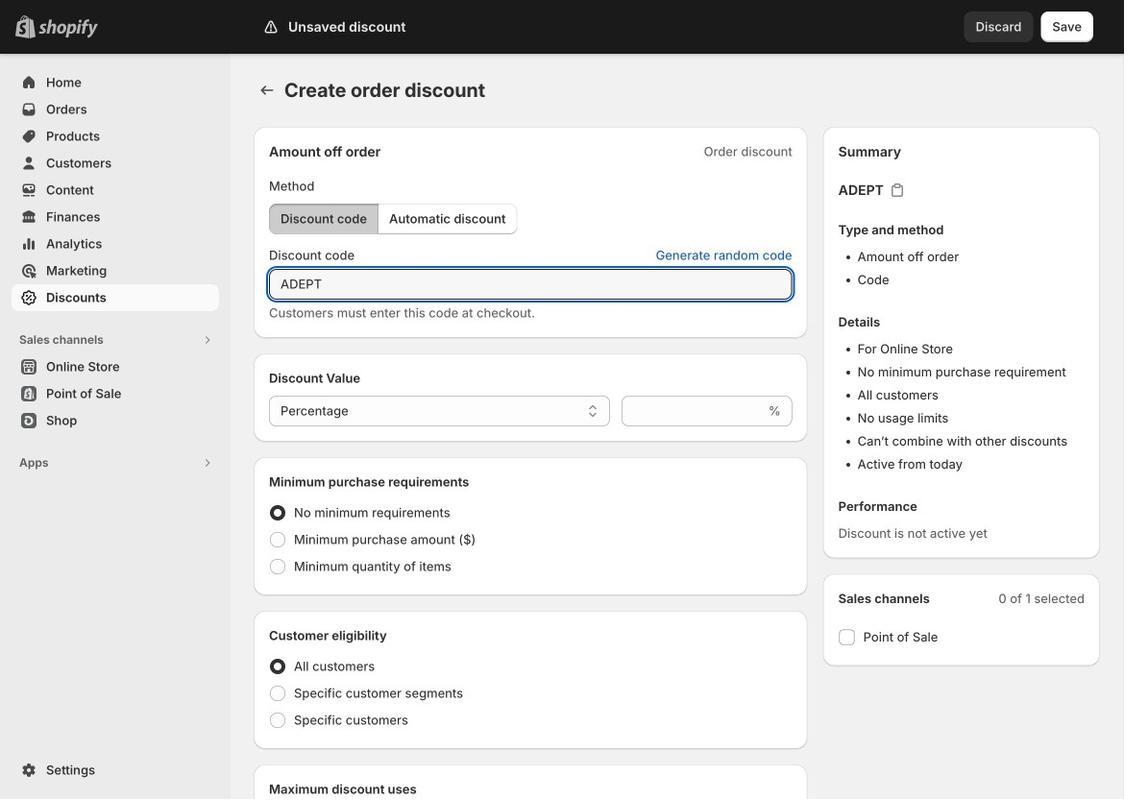 Task type: vqa. For each thing, say whether or not it's contained in the screenshot.
text box
yes



Task type: locate. For each thing, give the bounding box(es) containing it.
None text field
[[269, 269, 793, 300]]

None text field
[[622, 396, 765, 427]]



Task type: describe. For each thing, give the bounding box(es) containing it.
shopify image
[[38, 19, 98, 38]]



